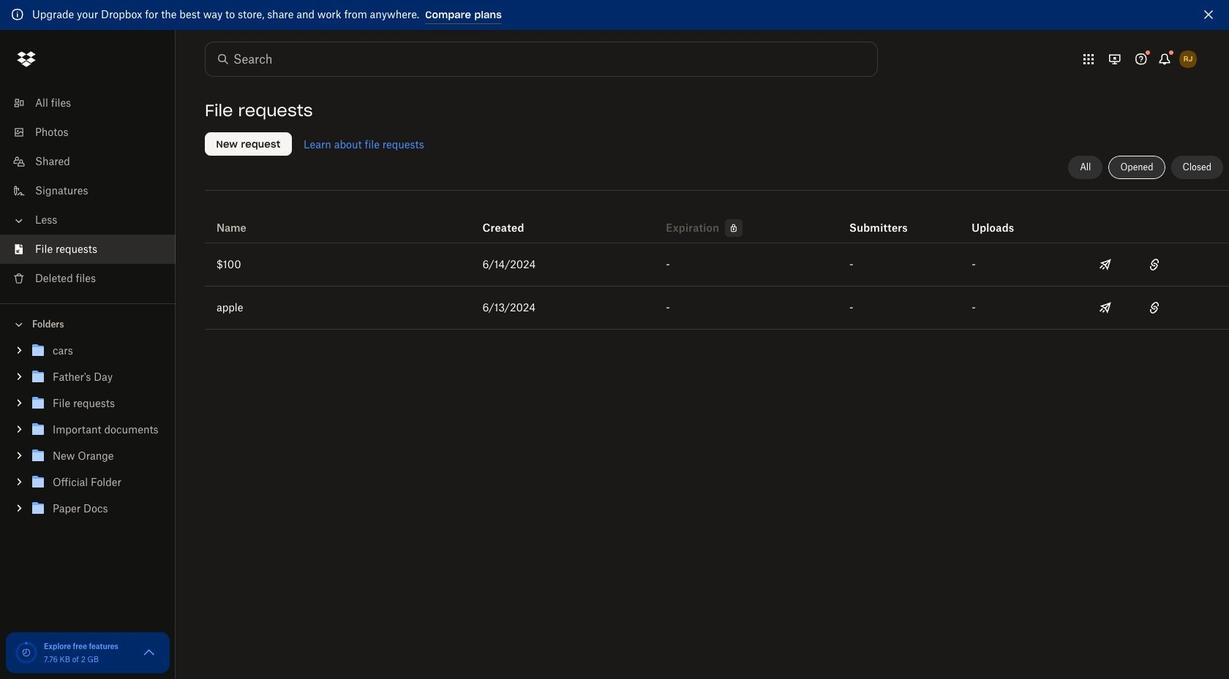 Task type: vqa. For each thing, say whether or not it's contained in the screenshot.
bottommost Copy link Icon
yes



Task type: locate. For each thing, give the bounding box(es) containing it.
quota usage image
[[15, 642, 38, 665]]

2 row from the top
[[205, 244, 1230, 287]]

3 row from the top
[[205, 287, 1230, 330]]

1 column header from the left
[[850, 202, 908, 237]]

send email image for first row from the bottom
[[1097, 299, 1115, 317]]

0 vertical spatial send email image
[[1097, 256, 1115, 274]]

0 vertical spatial copy link image
[[1146, 256, 1164, 274]]

0 horizontal spatial column header
[[850, 202, 908, 237]]

1 vertical spatial copy link image
[[1146, 299, 1164, 317]]

copy link image
[[1146, 256, 1164, 274], [1146, 299, 1164, 317]]

row group
[[205, 244, 1230, 330]]

2 copy link image from the top
[[1146, 299, 1164, 317]]

1 copy link image from the top
[[1146, 256, 1164, 274]]

1 row from the top
[[205, 196, 1230, 244]]

column header
[[850, 202, 908, 237], [972, 202, 1031, 237]]

group
[[0, 335, 176, 534]]

table
[[205, 196, 1230, 330]]

list item
[[0, 235, 176, 264]]

2 send email image from the top
[[1097, 299, 1115, 317]]

pro trial element
[[720, 220, 743, 237]]

1 vertical spatial send email image
[[1097, 299, 1115, 317]]

alert
[[0, 0, 1230, 30]]

1 send email image from the top
[[1097, 256, 1115, 274]]

list
[[0, 80, 176, 304]]

send email image
[[1097, 256, 1115, 274], [1097, 299, 1115, 317]]

row
[[205, 196, 1230, 244], [205, 244, 1230, 287], [205, 287, 1230, 330]]

1 horizontal spatial column header
[[972, 202, 1031, 237]]

cell
[[1181, 244, 1230, 286]]



Task type: describe. For each thing, give the bounding box(es) containing it.
cell inside row
[[1181, 244, 1230, 286]]

2 column header from the left
[[972, 202, 1031, 237]]

quota usage progress bar
[[15, 642, 38, 665]]

send email image for second row from the bottom of the page
[[1097, 256, 1115, 274]]

copy link image for first row from the bottom's send email icon
[[1146, 299, 1164, 317]]

copy link image for send email icon related to second row from the bottom of the page
[[1146, 256, 1164, 274]]

less image
[[12, 214, 26, 228]]

Search in folder "Dropbox" text field
[[233, 51, 848, 68]]

dropbox image
[[12, 45, 41, 74]]



